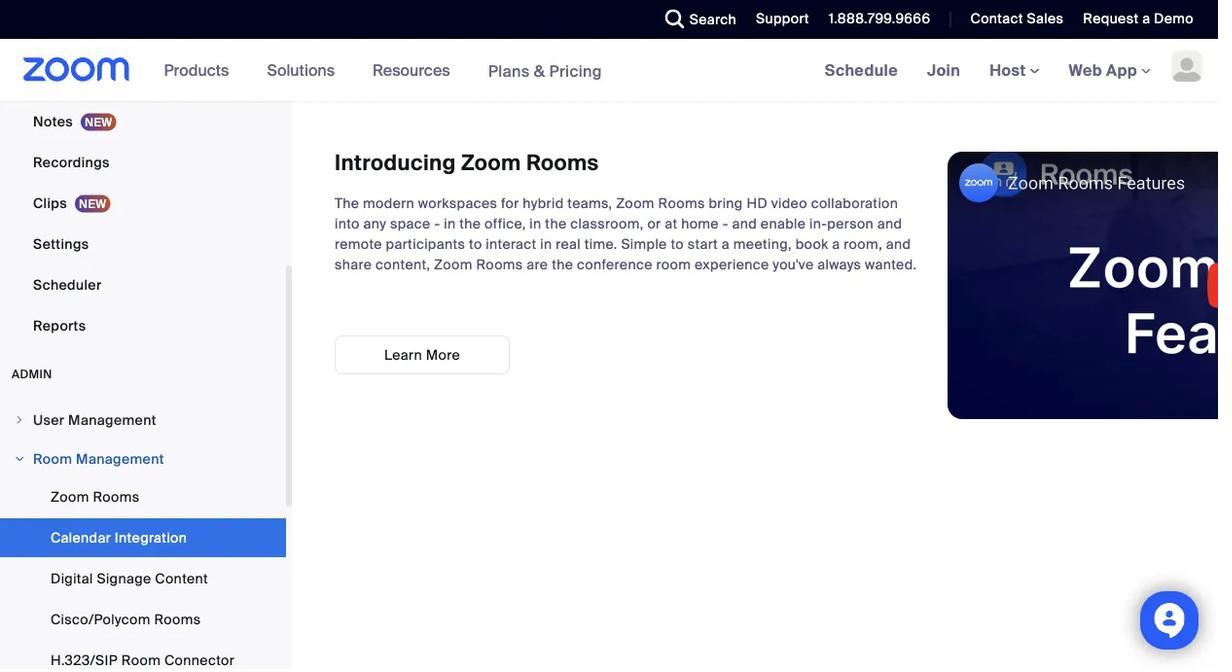 Task type: describe. For each thing, give the bounding box(es) containing it.
solutions button
[[267, 39, 344, 101]]

cisco/polycom
[[51, 611, 151, 629]]

calendar
[[51, 529, 111, 547]]

interact
[[486, 236, 537, 254]]

home
[[681, 215, 719, 233]]

the down 'workspaces'
[[460, 215, 481, 233]]

are
[[527, 256, 548, 274]]

host
[[990, 60, 1030, 80]]

request a demo
[[1084, 10, 1194, 28]]

search button
[[651, 0, 742, 39]]

web app
[[1069, 60, 1138, 80]]

products button
[[164, 39, 238, 101]]

simple
[[621, 236, 667, 254]]

banner containing products
[[0, 39, 1219, 103]]

share
[[335, 256, 372, 274]]

notes link
[[0, 102, 286, 141]]

web
[[1069, 60, 1103, 80]]

schedule link
[[810, 39, 913, 101]]

conference
[[577, 256, 653, 274]]

the
[[335, 195, 359, 213]]

notes
[[33, 112, 73, 130]]

0 horizontal spatial a
[[722, 236, 730, 254]]

time.
[[585, 236, 618, 254]]

content
[[155, 570, 208, 588]]

demo
[[1154, 10, 1194, 28]]

introducing
[[335, 149, 456, 177]]

meetings navigation
[[810, 39, 1219, 103]]

the up 'real'
[[545, 215, 567, 233]]

rooms up calendar integration on the bottom left of the page
[[93, 488, 140, 506]]

sales
[[1027, 10, 1064, 28]]

learn more link
[[335, 336, 510, 375]]

clips link
[[0, 184, 286, 223]]

any
[[364, 215, 387, 233]]

1 - from the left
[[434, 215, 440, 233]]

video
[[772, 195, 808, 213]]

admin
[[12, 367, 52, 382]]

zoom inside room management menu
[[51, 488, 89, 506]]

clips
[[33, 194, 67, 212]]

contact sales
[[971, 10, 1064, 28]]

rooms up at
[[659, 195, 705, 213]]

room
[[33, 450, 72, 468]]

workspaces
[[418, 195, 498, 213]]

recordings
[[33, 153, 110, 171]]

solutions
[[267, 60, 335, 80]]

remote
[[335, 236, 382, 254]]

always
[[818, 256, 862, 274]]

bring
[[709, 195, 743, 213]]

1.888.799.9666
[[829, 10, 931, 28]]

host button
[[990, 60, 1040, 80]]

web app button
[[1069, 60, 1151, 80]]

cisco/polycom rooms link
[[0, 601, 286, 639]]

calendar integration
[[51, 529, 187, 547]]

learn
[[384, 346, 422, 364]]

user
[[33, 411, 65, 429]]

personal menu menu
[[0, 0, 286, 347]]

user management
[[33, 411, 156, 429]]

zoom down participants
[[434, 256, 473, 274]]

zoom up or
[[616, 195, 655, 213]]

user management menu item
[[0, 402, 286, 439]]

collaboration
[[811, 195, 899, 213]]

room management menu item
[[0, 441, 286, 478]]

reports link
[[0, 307, 286, 346]]

join link
[[913, 39, 975, 101]]

search
[[690, 10, 737, 28]]

scheduler
[[33, 276, 102, 294]]

plans
[[488, 61, 530, 81]]

in-
[[810, 215, 828, 233]]

side navigation navigation
[[0, 0, 292, 670]]

calendar integration link
[[0, 519, 286, 558]]

request
[[1084, 10, 1139, 28]]

learn more
[[384, 346, 460, 364]]

contact
[[971, 10, 1024, 28]]

you've
[[773, 256, 814, 274]]



Task type: locate. For each thing, give the bounding box(es) containing it.
rooms up hybrid
[[526, 149, 599, 177]]

content,
[[376, 256, 431, 274]]

enable
[[761, 215, 806, 233]]

right image
[[14, 454, 25, 465]]

into
[[335, 215, 360, 233]]

management for user management
[[68, 411, 156, 429]]

plans & pricing link
[[488, 61, 602, 81], [488, 61, 602, 81]]

rooms
[[526, 149, 599, 177], [659, 195, 705, 213], [476, 256, 523, 274], [93, 488, 140, 506], [154, 611, 201, 629]]

at
[[665, 215, 678, 233]]

management up zoom rooms link
[[76, 450, 164, 468]]

and
[[732, 215, 757, 233], [878, 215, 903, 233], [886, 236, 911, 254]]

1 horizontal spatial -
[[723, 215, 729, 233]]

signage
[[97, 570, 151, 588]]

right image
[[14, 415, 25, 426]]

room management
[[33, 450, 164, 468]]

and up wanted.
[[886, 236, 911, 254]]

- down the bring
[[723, 215, 729, 233]]

in left 'real'
[[540, 236, 552, 254]]

2 - from the left
[[723, 215, 729, 233]]

the modern workspaces for hybrid teams, zoom rooms bring hd video collaboration into any space - in the office, in the classroom, or at home - and enable in-person and remote participants to interact in real time. simple to start a meeting, book a room, and share content, zoom rooms are the conference room experience you've always wanted.
[[335, 195, 917, 274]]

banner
[[0, 39, 1219, 103]]

zoom rooms link
[[0, 478, 286, 517]]

room,
[[844, 236, 883, 254]]

to up room on the top of page
[[671, 236, 684, 254]]

digital signage content link
[[0, 560, 286, 599]]

a left demo
[[1143, 10, 1151, 28]]

reports
[[33, 317, 86, 335]]

schedule
[[825, 60, 898, 80]]

-
[[434, 215, 440, 233], [723, 215, 729, 233]]

0 vertical spatial management
[[68, 411, 156, 429]]

admin menu menu
[[0, 402, 286, 670]]

and up room,
[[878, 215, 903, 233]]

hd
[[747, 195, 768, 213]]

app
[[1107, 60, 1138, 80]]

0 horizontal spatial to
[[469, 236, 482, 254]]

in down 'workspaces'
[[444, 215, 456, 233]]

person
[[828, 215, 874, 233]]

resources
[[373, 60, 450, 80]]

pricing
[[549, 61, 602, 81]]

&
[[534, 61, 545, 81]]

integration
[[115, 529, 187, 547]]

classroom,
[[571, 215, 644, 233]]

start
[[688, 236, 718, 254]]

room management menu
[[0, 478, 286, 670]]

for
[[501, 195, 519, 213]]

management
[[68, 411, 156, 429], [76, 450, 164, 468]]

settings link
[[0, 225, 286, 264]]

zoom down "room"
[[51, 488, 89, 506]]

or
[[648, 215, 661, 233]]

cisco/polycom rooms
[[51, 611, 201, 629]]

wanted.
[[865, 256, 917, 274]]

rooms down interact
[[476, 256, 523, 274]]

more
[[426, 346, 460, 364]]

resources button
[[373, 39, 459, 101]]

management up 'room management'
[[68, 411, 156, 429]]

and down hd
[[732, 215, 757, 233]]

products
[[164, 60, 229, 80]]

2 horizontal spatial a
[[1143, 10, 1151, 28]]

a up always
[[832, 236, 841, 254]]

1 horizontal spatial a
[[832, 236, 841, 254]]

0 horizontal spatial -
[[434, 215, 440, 233]]

meeting,
[[734, 236, 792, 254]]

book
[[796, 236, 829, 254]]

the down 'real'
[[552, 256, 574, 274]]

in down hybrid
[[530, 215, 542, 233]]

management for room management
[[76, 450, 164, 468]]

support
[[756, 10, 810, 28]]

zoom logo image
[[23, 57, 130, 82]]

2 to from the left
[[671, 236, 684, 254]]

modern
[[363, 195, 415, 213]]

profile picture image
[[1172, 51, 1203, 82]]

1 to from the left
[[469, 236, 482, 254]]

experience
[[695, 256, 770, 274]]

digital
[[51, 570, 93, 588]]

office,
[[485, 215, 526, 233]]

management inside user management menu item
[[68, 411, 156, 429]]

scheduler link
[[0, 266, 286, 305]]

- up participants
[[434, 215, 440, 233]]

plans & pricing
[[488, 61, 602, 81]]

contact sales link
[[956, 0, 1069, 39], [971, 10, 1064, 28]]

1.888.799.9666 button
[[814, 0, 936, 39], [829, 10, 931, 28]]

zoom
[[461, 149, 521, 177], [616, 195, 655, 213], [434, 256, 473, 274], [51, 488, 89, 506]]

room
[[656, 256, 691, 274]]

request a demo link
[[1069, 0, 1219, 39], [1084, 10, 1194, 28]]

product information navigation
[[150, 39, 617, 103]]

a up experience
[[722, 236, 730, 254]]

settings
[[33, 235, 89, 253]]

participants
[[386, 236, 465, 254]]

rooms down content
[[154, 611, 201, 629]]

recordings link
[[0, 143, 286, 182]]

1 vertical spatial management
[[76, 450, 164, 468]]

space
[[390, 215, 431, 233]]

management inside room management menu item
[[76, 450, 164, 468]]

introducing zoom rooms
[[335, 149, 599, 177]]

real
[[556, 236, 581, 254]]

1 horizontal spatial to
[[671, 236, 684, 254]]

zoom up for
[[461, 149, 521, 177]]

digital signage content
[[51, 570, 208, 588]]

teams,
[[568, 195, 613, 213]]

to left interact
[[469, 236, 482, 254]]

hybrid
[[523, 195, 564, 213]]

to
[[469, 236, 482, 254], [671, 236, 684, 254]]



Task type: vqa. For each thing, say whether or not it's contained in the screenshot.
fifth menu item from the top of the Admin Menu Menu
no



